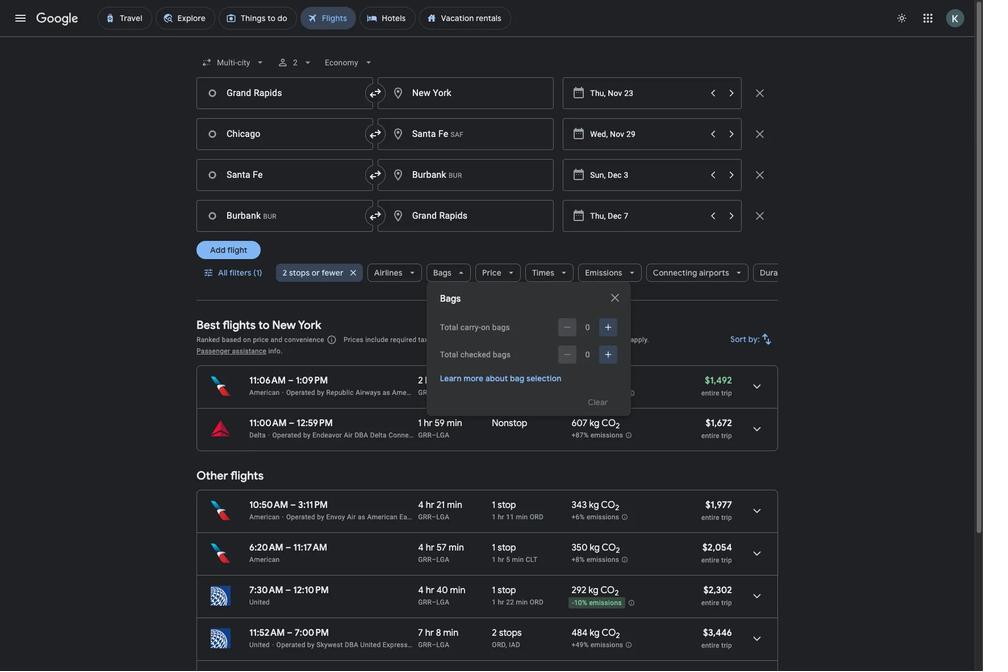 Task type: locate. For each thing, give the bounding box(es) containing it.
on
[[481, 323, 490, 332], [243, 336, 251, 344]]

4 hr 21 min grr – lga
[[418, 499, 463, 521]]

on up passengers.
[[481, 323, 490, 332]]

4 left 40 at the bottom left
[[418, 585, 424, 596]]

1 delta from the left
[[249, 431, 266, 439]]

taxes
[[419, 336, 436, 344]]

based
[[222, 336, 241, 344]]

1 0 from the top
[[586, 323, 590, 332]]

4 trip from the top
[[722, 556, 732, 564]]

292 kg co 2
[[572, 585, 619, 598]]

min right 8
[[443, 627, 459, 639]]

kg inside 607 kg co 2
[[590, 418, 600, 429]]

– inside 7 hr 8 min grr – lga
[[432, 641, 437, 649]]

layover (1 of 1) is a 1 hr 22 min layover at o'hare international airport in chicago. element
[[492, 598, 566, 607]]

trip down 2054 us dollars text box
[[722, 556, 732, 564]]

stop inside 1 stop 1 hr 22 min ord
[[498, 585, 516, 596]]

and inside prices include required taxes + fees for 2 passengers. optional charges and bag fees may apply. passenger assistance
[[573, 336, 584, 344]]

kg inside 292 kg co 2
[[589, 585, 599, 596]]

hr inside 4 hr 40 min grr – lga
[[426, 585, 435, 596]]

0 horizontal spatial airlines
[[374, 268, 403, 278]]

hr left 40 at the bottom left
[[426, 585, 435, 596]]

4 for 4 hr 57 min
[[418, 542, 424, 553]]

nonstop for 1 hr 59 min
[[492, 418, 528, 429]]

2 inside "343 kg co 2"
[[616, 503, 620, 513]]

4
[[418, 499, 424, 511], [418, 542, 424, 553], [418, 585, 424, 596]]

3 trip from the top
[[722, 514, 732, 522]]

duration button
[[754, 259, 812, 286]]

lga inside 4 hr 40 min grr – lga
[[437, 598, 450, 606]]

entire inside $2,054 entire trip
[[702, 556, 720, 564]]

grr inside 2 hr 3 min grr
[[418, 389, 432, 397]]

lga inside 7 hr 8 min grr – lga
[[437, 641, 450, 649]]

by down "3:11 pm" text box
[[317, 513, 325, 521]]

trip inside $3,446 entire trip
[[722, 642, 732, 649]]

Departure time: 11:00 AM. text field
[[249, 418, 287, 429]]

2 1 stop flight. element from the top
[[492, 542, 516, 555]]

stops left or
[[289, 268, 310, 278]]

1 lga from the top
[[437, 431, 450, 439]]

hr inside 7 hr 8 min grr – lga
[[425, 627, 434, 639]]

1 stop flight. element
[[492, 499, 516, 513], [492, 542, 516, 555], [492, 585, 516, 598]]

co up +6% emissions
[[601, 499, 616, 511]]

and
[[271, 336, 283, 344], [573, 336, 584, 344]]

by for 7:00 pm
[[307, 641, 315, 649]]

trip for $2,302
[[722, 599, 732, 607]]

remove flight from chicago to santa fe on wed, nov 29 image
[[753, 127, 767, 141]]

iad
[[509, 641, 521, 649]]

lga inside the 4 hr 57 min grr – lga
[[437, 556, 450, 564]]

express
[[494, 641, 520, 649]]

remove flight from burbank to grand rapids on thu, dec 7 image
[[753, 209, 767, 223]]

bag right about
[[510, 373, 525, 384]]

by down 12:59 pm
[[303, 431, 311, 439]]

co inside 607 kg co 2
[[602, 418, 616, 429]]

0 horizontal spatial stops
[[289, 268, 310, 278]]

1 vertical spatial nonstop flight. element
[[492, 418, 528, 431]]

0 vertical spatial air
[[344, 431, 353, 439]]

kg for 607
[[590, 418, 600, 429]]

None text field
[[378, 118, 554, 150], [197, 159, 373, 191], [378, 159, 554, 191], [197, 200, 373, 232], [378, 200, 554, 232], [378, 118, 554, 150], [197, 159, 373, 191], [378, 159, 554, 191], [197, 200, 373, 232], [378, 200, 554, 232]]

leaves gerald r. ford international airport at 11:52 am on thursday, november 23 and arrives at laguardia airport at 7:00 pm on thursday, november 23. element
[[249, 627, 329, 639]]

6 trip from the top
[[722, 642, 732, 649]]

2 lga from the top
[[437, 513, 450, 521]]

1 swap origin and destination. image from the top
[[369, 86, 382, 100]]

3 lga from the top
[[437, 556, 450, 564]]

eagle for 2
[[425, 389, 442, 397]]

operated down leaves gerald r. ford international airport at 11:52 am on thursday, november 23 and arrives at laguardia airport at 7:00 pm on thursday, november 23. element on the left bottom
[[277, 641, 306, 649]]

stops up express
[[499, 627, 522, 639]]

2 inside 2 popup button
[[293, 58, 298, 67]]

bags button
[[427, 259, 471, 286]]

1 vertical spatial eagle
[[400, 513, 417, 521]]

hr
[[425, 375, 434, 386], [424, 418, 433, 429], [426, 499, 435, 511], [498, 513, 505, 521], [426, 542, 435, 553], [498, 556, 505, 564], [426, 585, 435, 596], [498, 598, 505, 606], [425, 627, 434, 639]]

0 vertical spatial total
[[440, 323, 459, 332]]

4 left 21
[[418, 499, 424, 511]]

343 kg co 2
[[572, 499, 620, 513]]

10:50 am – 3:11 pm
[[249, 499, 328, 511]]

-10% emissions
[[572, 599, 622, 607]]

0 horizontal spatial eagle
[[400, 513, 417, 521]]

co up -10% emissions
[[601, 585, 615, 596]]

1 vertical spatial departure text field
[[591, 119, 703, 149]]

stop
[[498, 499, 516, 511], [498, 542, 516, 553], [498, 585, 516, 596]]

0 horizontal spatial delta
[[249, 431, 266, 439]]

emissions
[[591, 431, 624, 439], [587, 513, 620, 521], [587, 556, 620, 564], [589, 599, 622, 607], [591, 641, 624, 649]]

2 nonstop from the top
[[492, 418, 528, 429]]

air right endeavor
[[344, 431, 353, 439]]

delta
[[249, 431, 266, 439], [370, 431, 387, 439]]

hr inside 1 stop 1 hr 11 min ord
[[498, 513, 505, 521]]

3:11 pm
[[298, 499, 328, 511]]

lga inside 4 hr 21 min grr – lga
[[437, 513, 450, 521]]

kg inside 484 kg co 2
[[590, 627, 600, 639]]

kg for 343
[[589, 499, 599, 511]]

1 vertical spatial 1 stop flight. element
[[492, 542, 516, 555]]

trip inside $1,492 entire trip
[[722, 389, 732, 397]]

main content containing best flights to new york
[[197, 310, 778, 671]]

entire inside $3,446 entire trip
[[702, 642, 720, 649]]

total checked bags
[[440, 350, 511, 359]]

min inside 1 stop 1 hr 22 min ord
[[516, 598, 528, 606]]

1 vertical spatial as
[[358, 513, 366, 521]]

entire for $3,446
[[702, 642, 720, 649]]

0 for total carry-on bags
[[586, 323, 590, 332]]

york
[[298, 318, 321, 332]]

22
[[506, 598, 514, 606]]

bags down passengers.
[[493, 350, 511, 359]]

hr inside 2 hr 3 min grr
[[425, 375, 434, 386]]

11
[[506, 513, 514, 521]]

$3,446 entire trip
[[702, 627, 732, 649]]

1 vertical spatial stop
[[498, 542, 516, 553]]

hr for 1 hr 59 min
[[424, 418, 433, 429]]

kg for 484
[[590, 627, 600, 639]]

None field
[[197, 52, 271, 73], [321, 52, 379, 73], [197, 52, 271, 73], [321, 52, 379, 73]]

grr up 7
[[418, 598, 432, 606]]

flights for best
[[223, 318, 256, 332]]

1 stop 1 hr 11 min ord
[[492, 499, 544, 521]]

1 total from the top
[[440, 323, 459, 332]]

2 trip from the top
[[722, 432, 732, 440]]

1 trip from the top
[[722, 389, 732, 397]]

1 stop flight. element for 4 hr 21 min
[[492, 499, 516, 513]]

operated for 12:59 pm
[[272, 431, 302, 439]]

4 grr from the top
[[418, 556, 432, 564]]

stops inside popup button
[[289, 268, 310, 278]]

entire for $1,672
[[702, 432, 720, 440]]

ord inside 1 stop 1 hr 22 min ord
[[530, 598, 544, 606]]

0 horizontal spatial fees
[[444, 336, 457, 344]]

co inside 292 kg co 2
[[601, 585, 615, 596]]

– inside 6:20 am – 11:17 am american
[[286, 542, 291, 553]]

1492 US dollars text field
[[705, 375, 732, 386]]

11:00 am – 12:59 pm
[[249, 418, 333, 429]]

kg up +6% emissions
[[589, 499, 599, 511]]

2 vertical spatial departure text field
[[591, 201, 703, 231]]

swap origin and destination. image
[[369, 86, 382, 100], [369, 127, 382, 141], [369, 209, 382, 223]]

0 vertical spatial bags
[[433, 268, 452, 278]]

2 inside 2 hr 3 min grr
[[418, 375, 423, 386]]

learn
[[440, 373, 462, 384]]

lga down 59 on the bottom of page
[[437, 431, 450, 439]]

on inside search field
[[481, 323, 490, 332]]

4 for 4 hr 40 min
[[418, 585, 424, 596]]

assistance
[[232, 347, 267, 355]]

2 swap origin and destination. image from the top
[[369, 127, 382, 141]]

kg up the +8% emissions
[[590, 542, 600, 553]]

trip down $1,977 text box
[[722, 514, 732, 522]]

trip down $1,672
[[722, 432, 732, 440]]

– left the 3:11 pm
[[291, 499, 296, 511]]

layover (1 of 1) is a 1 hr 5 min layover at charlotte douglas international airport in charlotte. element
[[492, 555, 566, 564]]

1 vertical spatial total
[[440, 350, 459, 359]]

emissions for 343
[[587, 513, 620, 521]]

2 entire from the top
[[702, 432, 720, 440]]

1 entire from the top
[[702, 389, 720, 397]]

2 vertical spatial 1 stop flight. element
[[492, 585, 516, 598]]

7:00 pm
[[295, 627, 329, 639]]

1 left 11 on the right bottom
[[492, 513, 496, 521]]

kg up -10% emissions
[[589, 585, 599, 596]]

flight details. leaves gerald r. ford international airport at 10:50 am on thursday, november 23 and arrives at laguardia airport at 3:11 pm on thursday, november 23. image
[[744, 497, 771, 524]]

None text field
[[197, 77, 373, 109], [378, 77, 554, 109], [197, 118, 373, 150], [197, 77, 373, 109], [378, 77, 554, 109], [197, 118, 373, 150]]

entire inside $2,302 entire trip
[[702, 599, 720, 607]]

ord right 11 on the right bottom
[[530, 513, 544, 521]]

3 4 from the top
[[418, 585, 424, 596]]

1 vertical spatial flights
[[231, 469, 264, 483]]

2 vertical spatial ord
[[492, 641, 506, 649]]

Departure text field
[[591, 78, 703, 109], [591, 119, 703, 149], [591, 201, 703, 231]]

hr left 59 on the bottom of page
[[424, 418, 433, 429]]

grr
[[418, 389, 432, 397], [418, 431, 432, 439], [418, 513, 432, 521], [418, 556, 432, 564], [418, 598, 432, 606], [418, 641, 432, 649]]

air
[[344, 431, 353, 439], [347, 513, 356, 521]]

emissions down 607 kg co 2
[[591, 431, 624, 439]]

min inside 1 stop 1 hr 11 min ord
[[516, 513, 528, 521]]

min for 2 hr 3 min
[[443, 375, 459, 386]]

min inside 7 hr 8 min grr – lga
[[443, 627, 459, 639]]

nonstop flight. element for 1 hr 59 min
[[492, 418, 528, 431]]

airlines right fewer at top left
[[374, 268, 403, 278]]

co up +49% emissions
[[602, 627, 616, 639]]

1 horizontal spatial bag
[[586, 336, 598, 344]]

2 button
[[273, 49, 318, 76]]

total down +
[[440, 350, 459, 359]]

1 departure text field from the top
[[591, 78, 703, 109]]

as right the airways
[[383, 389, 390, 397]]

– down 8
[[432, 641, 437, 649]]

flights up based
[[223, 318, 256, 332]]

11:52 am – 7:00 pm
[[249, 627, 329, 639]]

3 departure text field from the top
[[591, 201, 703, 231]]

min for 4 hr 40 min
[[450, 585, 466, 596]]

trip
[[722, 389, 732, 397], [722, 432, 732, 440], [722, 514, 732, 522], [722, 556, 732, 564], [722, 599, 732, 607], [722, 642, 732, 649]]

nonstop flight. element down learn more about bag selection link
[[492, 418, 528, 431]]

2 4 from the top
[[418, 542, 424, 553]]

0 vertical spatial 0
[[586, 323, 590, 332]]

1 vertical spatial nonstop
[[492, 418, 528, 429]]

hr inside the 4 hr 57 min grr – lga
[[426, 542, 435, 553]]

1 4 from the top
[[418, 499, 424, 511]]

kg inside 350 kg co 2
[[590, 542, 600, 553]]

min right 11 on the right bottom
[[516, 513, 528, 521]]

1 horizontal spatial on
[[481, 323, 490, 332]]

leaves gerald r. ford international airport at 11:00 am on thursday, november 23 and arrives at laguardia airport at 12:59 pm on thursday, november 23. element
[[249, 418, 333, 429]]

Departure text field
[[591, 160, 703, 190]]

grr for 2 hr 3 min
[[418, 389, 432, 397]]

4 inside 4 hr 21 min grr – lga
[[418, 499, 424, 511]]

on for carry-
[[481, 323, 490, 332]]

trip inside $1,977 entire trip
[[722, 514, 732, 522]]

min for 7 hr 8 min
[[443, 627, 459, 639]]

2 stops or fewer button
[[276, 259, 363, 286]]

trip inside $2,054 entire trip
[[722, 556, 732, 564]]

entire inside $1,672 entire trip
[[702, 432, 720, 440]]

ord inside 1 stop 1 hr 11 min ord
[[530, 513, 544, 521]]

nonstop for 2 hr 3 min
[[492, 375, 528, 386]]

1 stop from the top
[[498, 499, 516, 511]]

Arrival time: 11:17 AM. text field
[[293, 542, 327, 553]]

hr inside 1 hr 59 min grr – lga
[[424, 418, 433, 429]]

ranked based on price and convenience
[[197, 336, 324, 344]]

trip inside $2,302 entire trip
[[722, 599, 732, 607]]

4 inside 4 hr 40 min grr – lga
[[418, 585, 424, 596]]

2 stops flight. element
[[492, 627, 522, 640]]

0 horizontal spatial bag
[[510, 373, 525, 384]]

grr inside the 4 hr 57 min grr – lga
[[418, 556, 432, 564]]

operated by envoy air as american eagle
[[286, 513, 417, 521]]

1 horizontal spatial airlines
[[431, 641, 455, 649]]

entire down $1,672
[[702, 432, 720, 440]]

charges
[[545, 336, 571, 344]]

trip down $3,446
[[722, 642, 732, 649]]

lga down 8
[[437, 641, 450, 649]]

2 grr from the top
[[418, 431, 432, 439]]

1 grr from the top
[[418, 389, 432, 397]]

bags down bags popup button
[[440, 293, 461, 305]]

hr for 4 hr 21 min
[[426, 499, 435, 511]]

2 and from the left
[[573, 336, 584, 344]]

0 vertical spatial nonstop flight. element
[[492, 375, 528, 388]]

operated by skywest dba united express, mesa airlines dba united express
[[277, 641, 520, 649]]

grr down 7
[[418, 641, 432, 649]]

0 vertical spatial nonstop
[[492, 375, 528, 386]]

$1,977
[[706, 499, 732, 511]]

1 horizontal spatial stops
[[499, 627, 522, 639]]

2054 US dollars text field
[[703, 542, 732, 553]]

emissions for 484
[[591, 641, 624, 649]]

0 vertical spatial as
[[383, 389, 390, 397]]

none search field containing bags
[[197, 49, 812, 416]]

+49%
[[572, 641, 589, 649]]

stop for 4 hr 57 min
[[498, 542, 516, 553]]

min for 4 hr 57 min
[[449, 542, 464, 553]]

american down 11:06 am
[[249, 389, 280, 397]]

entire inside $1,492 entire trip
[[702, 389, 720, 397]]

layover (1 of 2) is a 1 hr 1 min layover at o'hare international airport in chicago. layover (2 of 2) is a 1 hr 34 min layover at dulles international airport in washington. element
[[492, 640, 566, 649]]

0 vertical spatial swap origin and destination. image
[[369, 86, 382, 100]]

1 vertical spatial 0
[[586, 350, 590, 359]]

min right 57
[[449, 542, 464, 553]]

4 inside the 4 hr 57 min grr – lga
[[418, 542, 424, 553]]

1 stop flight. element up 22
[[492, 585, 516, 598]]

operated down leaves gerald r. ford international airport at 10:50 am on thursday, november 23 and arrives at laguardia airport at 3:11 pm on thursday, november 23. 'element'
[[286, 513, 315, 521]]

min inside the 4 hr 57 min grr – lga
[[449, 542, 464, 553]]

2 0 from the top
[[586, 350, 590, 359]]

2 vertical spatial 4
[[418, 585, 424, 596]]

1 vertical spatial stops
[[499, 627, 522, 639]]

7
[[418, 627, 423, 639]]

co inside 484 kg co 2
[[602, 627, 616, 639]]

nonstop flight. element for 2 hr 3 min
[[492, 375, 528, 388]]

0 vertical spatial stops
[[289, 268, 310, 278]]

Departure time: 6:20 AM. text field
[[249, 542, 283, 553]]

by
[[317, 389, 325, 397], [303, 431, 311, 439], [317, 513, 325, 521], [307, 641, 315, 649]]

delta down 11:00 am text box
[[249, 431, 266, 439]]

1 up connection
[[418, 418, 422, 429]]

0 vertical spatial flights
[[223, 318, 256, 332]]

40
[[437, 585, 448, 596]]

swap origin and destination. image for remove flight from chicago to santa fe on wed, nov 29 icon
[[369, 127, 382, 141]]

2 total from the top
[[440, 350, 459, 359]]

apply.
[[631, 336, 649, 344]]

Departure time: 7:30 AM. text field
[[249, 585, 283, 596]]

– inside 4 hr 40 min grr – lga
[[432, 598, 437, 606]]

co inside "343 kg co 2"
[[601, 499, 616, 511]]

2 vertical spatial stop
[[498, 585, 516, 596]]

1 horizontal spatial and
[[573, 336, 584, 344]]

co inside 350 kg co 2
[[602, 542, 616, 553]]

hr for 2 hr 3 min
[[425, 375, 434, 386]]

0 horizontal spatial as
[[358, 513, 366, 521]]

kg inside "343 kg co 2"
[[589, 499, 599, 511]]

entire down 2054 us dollars text box
[[702, 556, 720, 564]]

0 vertical spatial departure text field
[[591, 78, 703, 109]]

fees
[[444, 336, 457, 344], [600, 336, 614, 344]]

and right price
[[271, 336, 283, 344]]

2 inside 2 stops ord , iad
[[492, 627, 497, 639]]

operated down arrival time: 1:09 pm. text box
[[286, 389, 315, 397]]

3 1 stop flight. element from the top
[[492, 585, 516, 598]]

min right 59 on the bottom of page
[[447, 418, 462, 429]]

eagle left 4 hr 21 min grr – lga
[[400, 513, 417, 521]]

selection
[[527, 373, 562, 384]]

airlines inside main content
[[431, 641, 455, 649]]

0 up bag fees button
[[586, 323, 590, 332]]

as
[[383, 389, 390, 397], [358, 513, 366, 521]]

swap origin and destination. image
[[369, 168, 382, 182]]

republic
[[326, 389, 354, 397]]

on inside main content
[[243, 336, 251, 344]]

1 vertical spatial air
[[347, 513, 356, 521]]

stop up the 5
[[498, 542, 516, 553]]

2 vertical spatial swap origin and destination. image
[[369, 209, 382, 223]]

min inside 1 hr 59 min grr – lga
[[447, 418, 462, 429]]

american inside 6:20 am – 11:17 am american
[[249, 556, 280, 564]]

5 entire from the top
[[702, 599, 720, 607]]

emissions
[[585, 268, 623, 278]]

airlines inside popup button
[[374, 268, 403, 278]]

departure text field for remove flight from chicago to santa fe on wed, nov 29 icon
[[591, 119, 703, 149]]

operated down 11:00 am – 12:59 pm
[[272, 431, 302, 439]]

kg
[[590, 418, 600, 429], [589, 499, 599, 511], [590, 542, 600, 553], [589, 585, 599, 596], [590, 627, 600, 639]]

12:59 pm
[[297, 418, 333, 429]]

kg for 292
[[589, 585, 599, 596]]

1 up layover (1 of 1) is a 1 hr 22 min layover at o'hare international airport in chicago. 'element'
[[492, 585, 496, 596]]

flights
[[223, 318, 256, 332], [231, 469, 264, 483]]

0 vertical spatial 4
[[418, 499, 424, 511]]

min inside 4 hr 21 min grr – lga
[[447, 499, 463, 511]]

may
[[616, 336, 629, 344]]

2 nonstop flight. element from the top
[[492, 418, 528, 431]]

1 vertical spatial airlines
[[431, 641, 455, 649]]

1 nonstop flight. element from the top
[[492, 375, 528, 388]]

by for 3:11 pm
[[317, 513, 325, 521]]

trip for $1,977
[[722, 514, 732, 522]]

leaves gerald r. ford international airport at 10:50 am on thursday, november 23 and arrives at laguardia airport at 3:11 pm on thursday, november 23. element
[[249, 499, 328, 511]]

Arrival time: 12:59 PM. text field
[[297, 418, 333, 429]]

kg up +49% emissions
[[590, 627, 600, 639]]

$1,672 entire trip
[[702, 418, 732, 440]]

grr for 1 hr 59 min
[[418, 431, 432, 439]]

stop inside "1 stop 1 hr 5 min clt"
[[498, 542, 516, 553]]

3 grr from the top
[[418, 513, 432, 521]]

bag left the may
[[586, 336, 598, 344]]

1 horizontal spatial eagle
[[425, 389, 442, 397]]

1 horizontal spatial fees
[[600, 336, 614, 344]]

1 horizontal spatial as
[[383, 389, 390, 397]]

kg for 350
[[590, 542, 600, 553]]

2 departure text field from the top
[[591, 119, 703, 149]]

0 vertical spatial on
[[481, 323, 490, 332]]

1 vertical spatial bag
[[510, 373, 525, 384]]

trip down $2,302
[[722, 599, 732, 607]]

entire inside $1,977 entire trip
[[702, 514, 720, 522]]

bag
[[586, 336, 598, 344], [510, 373, 525, 384]]

grr inside 1 hr 59 min grr – lga
[[418, 431, 432, 439]]

co for 607
[[602, 418, 616, 429]]

0 vertical spatial ord
[[530, 513, 544, 521]]

1977 US dollars text field
[[706, 499, 732, 511]]

– inside 1 hr 59 min grr – lga
[[432, 431, 437, 439]]

1 vertical spatial swap origin and destination. image
[[369, 127, 382, 141]]

3 swap origin and destination. image from the top
[[369, 209, 382, 223]]

entire for $1,977
[[702, 514, 720, 522]]

stop for 4 hr 40 min
[[498, 585, 516, 596]]

1 stop flight. element up the 5
[[492, 542, 516, 555]]

entire down $1,977 text box
[[702, 514, 720, 522]]

1 vertical spatial on
[[243, 336, 251, 344]]

united left express,
[[360, 641, 381, 649]]

total duration 4 hr 21 min. element
[[418, 499, 492, 513]]

grr for 7 hr 8 min
[[418, 641, 432, 649]]

lga down 21
[[437, 513, 450, 521]]

0 vertical spatial bag
[[586, 336, 598, 344]]

7:30 am – 12:10 pm united
[[249, 585, 329, 606]]

min right 40 at the bottom left
[[450, 585, 466, 596]]

grr inside 4 hr 21 min grr – lga
[[418, 513, 432, 521]]

best
[[197, 318, 220, 332]]

1 stop 1 hr 22 min ord
[[492, 585, 544, 606]]

– down total duration 4 hr 40 min. element
[[432, 598, 437, 606]]

min for 1 hr 59 min
[[447, 418, 462, 429]]

5 trip from the top
[[722, 599, 732, 607]]

lga for 59
[[437, 431, 450, 439]]

2 stop from the top
[[498, 542, 516, 553]]

emissions down 292 kg co 2
[[589, 599, 622, 607]]

$1,492
[[705, 375, 732, 386]]

departure text field for the remove flight from burbank to grand rapids on thu, dec 7 image
[[591, 201, 703, 231]]

5 lga from the top
[[437, 641, 450, 649]]

min right the 5
[[512, 556, 524, 564]]

Departure time: 11:52 AM. text field
[[249, 627, 285, 639]]

1 up layover (1 of 1) is a 1 hr 11 min layover at o'hare international airport in chicago. element at the right bottom
[[492, 499, 496, 511]]

6 grr from the top
[[418, 641, 432, 649]]

nonstop right more
[[492, 375, 528, 386]]

on for based
[[243, 336, 251, 344]]

grr inside 7 hr 8 min grr – lga
[[418, 641, 432, 649]]

main content
[[197, 310, 778, 671]]

4 lga from the top
[[437, 598, 450, 606]]

stops for ord
[[499, 627, 522, 639]]

learn more about bag selection link
[[440, 373, 562, 384]]

hr right 7
[[425, 627, 434, 639]]

on up assistance
[[243, 336, 251, 344]]

– down 59 on the bottom of page
[[432, 431, 437, 439]]

6 entire from the top
[[702, 642, 720, 649]]

co up the +8% emissions
[[602, 542, 616, 553]]

1 vertical spatial 4
[[418, 542, 424, 553]]

airways
[[356, 389, 381, 397]]

co up +87% emissions
[[602, 418, 616, 429]]

0 horizontal spatial and
[[271, 336, 283, 344]]

leaves gerald r. ford international airport at 7:30 am on thursday, november 23 and arrives at laguardia airport at 12:10 pm on thursday, november 23. element
[[249, 585, 329, 596]]

stops inside 2 stops ord , iad
[[499, 627, 522, 639]]

hr left 21
[[426, 499, 435, 511]]

airlines down 8
[[431, 641, 455, 649]]

0 vertical spatial eagle
[[425, 389, 442, 397]]

– inside the 4 hr 57 min grr – lga
[[432, 556, 437, 564]]

hr inside 4 hr 21 min grr – lga
[[426, 499, 435, 511]]

Arrival time: 12:10 PM. text field
[[293, 585, 329, 596]]

– left arrival time: 1:09 pm. text box
[[288, 375, 294, 386]]

stop inside 1 stop 1 hr 11 min ord
[[498, 499, 516, 511]]

fees right +
[[444, 336, 457, 344]]

hr left the 5
[[498, 556, 505, 564]]

swap origin and destination. image for remove flight from grand rapids to new york on thu, nov 23 icon on the right of page
[[369, 86, 382, 100]]

0 vertical spatial 1 stop flight. element
[[492, 499, 516, 513]]

0 horizontal spatial on
[[243, 336, 251, 344]]

passengers.
[[476, 336, 515, 344]]

flights for other
[[231, 469, 264, 483]]

– right 7:30 am
[[285, 585, 291, 596]]

1672 US dollars text field
[[706, 418, 732, 429]]

main menu image
[[14, 11, 27, 25]]

bags
[[433, 268, 452, 278], [440, 293, 461, 305]]

1 1 stop flight. element from the top
[[492, 499, 516, 513]]

dba
[[355, 431, 369, 439], [345, 641, 359, 649], [457, 641, 470, 649]]

nonstop flight. element right more
[[492, 375, 528, 388]]

0 vertical spatial stop
[[498, 499, 516, 511]]

as right envoy
[[358, 513, 366, 521]]

ord down 2 stops flight. element
[[492, 641, 506, 649]]

1 nonstop from the top
[[492, 375, 528, 386]]

total carry-on bags
[[440, 323, 510, 332]]

bag inside prices include required taxes + fees for 2 passengers. optional charges and bag fees may apply. passenger assistance
[[586, 336, 598, 344]]

5 grr from the top
[[418, 598, 432, 606]]

stop up 22
[[498, 585, 516, 596]]

delta left connection
[[370, 431, 387, 439]]

min inside 4 hr 40 min grr – lga
[[450, 585, 466, 596]]

min inside 2 hr 3 min grr
[[443, 375, 459, 386]]

11:52 am
[[249, 627, 285, 639]]

lga inside 1 hr 59 min grr – lga
[[437, 431, 450, 439]]

4 hr 40 min grr – lga
[[418, 585, 466, 606]]

None search field
[[197, 49, 812, 416]]

3446 US dollars text field
[[703, 627, 732, 639]]

3 stop from the top
[[498, 585, 516, 596]]

1 horizontal spatial delta
[[370, 431, 387, 439]]

1 stop flight. element for 4 hr 57 min
[[492, 542, 516, 555]]

united down departure time: 7:30 am. text box
[[249, 598, 270, 606]]

trip for $1,492
[[722, 389, 732, 397]]

trip inside $1,672 entire trip
[[722, 432, 732, 440]]

11:06 am – 1:09 pm
[[249, 375, 328, 386]]

grr inside 4 hr 40 min grr – lga
[[418, 598, 432, 606]]

remove flight from santa fe to burbank on sun, dec 3 image
[[753, 168, 767, 182]]

hr for 4 hr 40 min
[[426, 585, 435, 596]]

3 entire from the top
[[702, 514, 720, 522]]

350
[[572, 542, 588, 553]]

grr down total duration 2 hr 3 min. element
[[418, 389, 432, 397]]

–
[[288, 375, 294, 386], [289, 418, 295, 429], [432, 431, 437, 439], [291, 499, 296, 511], [432, 513, 437, 521], [286, 542, 291, 553], [432, 556, 437, 564], [285, 585, 291, 596], [432, 598, 437, 606], [287, 627, 293, 639], [432, 641, 437, 649]]

nonstop flight. element
[[492, 375, 528, 388], [492, 418, 528, 431]]

stop for 4 hr 21 min
[[498, 499, 516, 511]]

4 left 57
[[418, 542, 424, 553]]

7:30 am
[[249, 585, 283, 596]]

grr for 4 hr 57 min
[[418, 556, 432, 564]]

min for 4 hr 21 min
[[447, 499, 463, 511]]

4 entire from the top
[[702, 556, 720, 564]]

hr left 11 on the right bottom
[[498, 513, 505, 521]]

eagle down 3
[[425, 389, 442, 397]]

hr inside 1 stop 1 hr 22 min ord
[[498, 598, 505, 606]]

0 vertical spatial airlines
[[374, 268, 403, 278]]

min right 21
[[447, 499, 463, 511]]

emissions down 484 kg co 2
[[591, 641, 624, 649]]

1 vertical spatial ord
[[530, 598, 544, 606]]

1 stop flight. element up 11 on the right bottom
[[492, 499, 516, 513]]



Task type: vqa. For each thing, say whether or not it's contained in the screenshot.
search box containing All filters
no



Task type: describe. For each thing, give the bounding box(es) containing it.
entire for $1,492
[[702, 389, 720, 397]]

co for 484
[[602, 627, 616, 639]]

0 vertical spatial bags
[[492, 323, 510, 332]]

entire for $2,302
[[702, 599, 720, 607]]

add flight
[[210, 245, 247, 255]]

292
[[572, 585, 587, 596]]

departure text field for remove flight from grand rapids to new york on thu, nov 23 icon on the right of page
[[591, 78, 703, 109]]

leaves gerald r. ford international airport at 6:20 am on thursday, november 23 and arrives at laguardia airport at 11:17 am on thursday, november 23. element
[[249, 542, 327, 553]]

11:17 am
[[293, 542, 327, 553]]

2 inside 2 stops or fewer popup button
[[283, 268, 287, 278]]

+
[[438, 336, 442, 344]]

leaves gerald r. ford international airport at 11:06 am on thursday, november 23 and arrives at laguardia airport at 1:09 pm on thursday, november 23. element
[[249, 375, 328, 386]]

all filters (1) button
[[197, 259, 271, 286]]

filters
[[230, 268, 252, 278]]

6:20 am – 11:17 am american
[[249, 542, 327, 564]]

– left 12:59 pm 'text box'
[[289, 418, 295, 429]]

emissions button
[[579, 259, 642, 286]]

1 stop 1 hr 5 min clt
[[492, 542, 538, 564]]

american right the airways
[[392, 389, 423, 397]]

united left ","
[[472, 641, 493, 649]]

required
[[390, 336, 417, 344]]

Departure time: 11:06 AM. text field
[[249, 375, 286, 386]]

operated for 1:09 pm
[[286, 389, 315, 397]]

484
[[572, 627, 588, 639]]

fewer
[[322, 268, 344, 278]]

2 delta from the left
[[370, 431, 387, 439]]

$2,054 entire trip
[[702, 542, 732, 564]]

trip for $3,446
[[722, 642, 732, 649]]

add
[[210, 245, 226, 255]]

1 left the 5
[[492, 556, 496, 564]]

1 fees from the left
[[444, 336, 457, 344]]

envoy
[[326, 513, 345, 521]]

1 up layover (1 of 1) is a 1 hr 5 min layover at charlotte douglas international airport in charlotte. element
[[492, 542, 496, 553]]

mesa
[[411, 641, 429, 649]]

total duration 1 hr 59 min. element
[[418, 418, 492, 431]]

layover (1 of 1) is a 1 hr 11 min layover at o'hare international airport in chicago. element
[[492, 513, 566, 522]]

best flights to new york
[[197, 318, 321, 332]]

total duration 2 hr 3 min. element
[[418, 375, 492, 388]]

$2,302
[[704, 585, 732, 596]]

close dialog image
[[608, 291, 622, 305]]

2302 US dollars text field
[[704, 585, 732, 596]]

more
[[464, 373, 484, 384]]

united down 11:52 am
[[249, 641, 270, 649]]

$1,977 entire trip
[[702, 499, 732, 522]]

co for 350
[[602, 542, 616, 553]]

airports
[[699, 268, 730, 278]]

dba down total duration 7 hr 8 min. element
[[457, 641, 470, 649]]

2 inside 350 kg co 2
[[616, 546, 620, 555]]

5
[[506, 556, 510, 564]]

Arrival time: 3:11 PM. text field
[[298, 499, 328, 511]]

11:00 am
[[249, 418, 287, 429]]

607
[[572, 418, 588, 429]]

flight
[[227, 245, 247, 255]]

1 left 22
[[492, 598, 496, 606]]

checked
[[461, 350, 491, 359]]

+8%
[[572, 556, 585, 564]]

entire for $2,054
[[702, 556, 720, 564]]

flight details. leaves gerald r. ford international airport at 6:20 am on thursday, november 23 and arrives at laguardia airport at 11:17 am on thursday, november 23. image
[[744, 540, 771, 567]]

$1,492 entire trip
[[702, 375, 732, 397]]

flight details. leaves gerald r. ford international airport at 11:52 am on thursday, november 23 and arrives at laguardia airport at 7:00 pm on thursday, november 23. image
[[744, 625, 771, 652]]

-
[[572, 599, 574, 607]]

price button
[[476, 259, 521, 286]]

– inside "7:30 am – 12:10 pm united"
[[285, 585, 291, 596]]

484 kg co 2
[[572, 627, 620, 640]]

airlines button
[[367, 259, 422, 286]]

total duration 7 hr 8 min. element
[[418, 627, 492, 640]]

eagle for 4
[[400, 513, 417, 521]]

grr for 4 hr 21 min
[[418, 513, 432, 521]]

$3,446
[[703, 627, 732, 639]]

connecting airports button
[[647, 259, 749, 286]]

2 inside 292 kg co 2
[[615, 588, 619, 598]]

carry-
[[461, 323, 481, 332]]

total for total checked bags
[[440, 350, 459, 359]]

for
[[459, 336, 468, 344]]

4 for 4 hr 21 min
[[418, 499, 424, 511]]

price
[[482, 268, 502, 278]]

dba right endeavor
[[355, 431, 369, 439]]

united inside "7:30 am – 12:10 pm united"
[[249, 598, 270, 606]]

$2,054
[[703, 542, 732, 553]]

ranked
[[197, 336, 220, 344]]

bag inside search field
[[510, 373, 525, 384]]

prices include required taxes + fees for 2 passengers. optional charges and bag fees may apply. passenger assistance
[[197, 336, 649, 355]]

other
[[197, 469, 228, 483]]

lga for 21
[[437, 513, 450, 521]]

co for 292
[[601, 585, 615, 596]]

2 fees from the left
[[600, 336, 614, 344]]

prices
[[344, 336, 364, 344]]

2 inside 484 kg co 2
[[616, 631, 620, 640]]

operated for 7:00 pm
[[277, 641, 306, 649]]

1 and from the left
[[271, 336, 283, 344]]

min inside "1 stop 1 hr 5 min clt"
[[512, 556, 524, 564]]

total for total carry-on bags
[[440, 323, 459, 332]]

american down 10:50 am at the left bottom of page
[[249, 513, 280, 521]]

2 inside 607 kg co 2
[[616, 421, 620, 431]]

duration
[[760, 268, 793, 278]]

ord for 292
[[530, 598, 544, 606]]

loading results progress bar
[[0, 36, 975, 39]]

include
[[366, 336, 389, 344]]

as for 2 hr 3 min
[[383, 389, 390, 397]]

Arrival time: 7:00 PM. text field
[[295, 627, 329, 639]]

lga for 8
[[437, 641, 450, 649]]

convenience
[[284, 336, 324, 344]]

all
[[218, 268, 228, 278]]

1 vertical spatial bags
[[493, 350, 511, 359]]

american right envoy
[[367, 513, 398, 521]]

emissions for 607
[[591, 431, 624, 439]]

+6%
[[572, 513, 585, 521]]

as for 4 hr 21 min
[[358, 513, 366, 521]]

0 for total checked bags
[[586, 350, 590, 359]]

+87%
[[572, 431, 589, 439]]

$1,672
[[706, 418, 732, 429]]

to
[[259, 318, 270, 332]]

flight details. leaves gerald r. ford international airport at 7:30 am on thursday, november 23 and arrives at laguardia airport at 12:10 pm on thursday, november 23. image
[[744, 582, 771, 610]]

by for 1:09 pm
[[317, 389, 325, 397]]

connecting
[[653, 268, 698, 278]]

all filters (1)
[[218, 268, 262, 278]]

stops for or
[[289, 268, 310, 278]]

4 hr 57 min grr – lga
[[418, 542, 464, 564]]

dba right skywest
[[345, 641, 359, 649]]

trip for $2,054
[[722, 556, 732, 564]]

ord inside 2 stops ord , iad
[[492, 641, 506, 649]]

air for 12:59 pm
[[344, 431, 353, 439]]

21
[[437, 499, 445, 511]]

trip for $1,672
[[722, 432, 732, 440]]

by for 12:59 pm
[[303, 431, 311, 439]]

bag fees button
[[586, 336, 614, 344]]

co for 343
[[601, 499, 616, 511]]

air for 3:11 pm
[[347, 513, 356, 521]]

hr inside "1 stop 1 hr 5 min clt"
[[498, 556, 505, 564]]

2 inside prices include required taxes + fees for 2 passengers. optional charges and bag fees may apply. passenger assistance
[[470, 336, 474, 344]]

or
[[312, 268, 320, 278]]

connecting airports
[[653, 268, 730, 278]]

flight details. leaves gerald r. ford international airport at 11:06 am on thursday, november 23 and arrives at laguardia airport at 1:09 pm on thursday, november 23. image
[[744, 373, 771, 400]]

emissions for 350
[[587, 556, 620, 564]]

swap origin and destination. image for the remove flight from burbank to grand rapids on thu, dec 7 image
[[369, 209, 382, 223]]

sort
[[731, 334, 747, 344]]

350 kg co 2
[[572, 542, 620, 555]]

clt
[[526, 556, 538, 564]]

8
[[436, 627, 441, 639]]

10%
[[574, 599, 588, 607]]

learn more about ranking image
[[327, 335, 337, 345]]

connection
[[389, 431, 425, 439]]

1 vertical spatial bags
[[440, 293, 461, 305]]

Departure time: 10:50 AM. text field
[[249, 499, 288, 511]]

express,
[[383, 641, 410, 649]]

1 hr 59 min grr – lga
[[418, 418, 462, 439]]

sort by:
[[731, 334, 760, 344]]

+6% emissions
[[572, 513, 620, 521]]

change appearance image
[[889, 5, 916, 32]]

+87% emissions
[[572, 431, 624, 439]]

607 kg co 2
[[572, 418, 620, 431]]

remove flight from grand rapids to new york on thu, nov 23 image
[[753, 86, 767, 100]]

optional
[[517, 336, 543, 344]]

passenger
[[197, 347, 230, 355]]

– left 7:00 pm text box
[[287, 627, 293, 639]]

2 stops or fewer
[[283, 268, 344, 278]]

hr for 7 hr 8 min
[[425, 627, 434, 639]]

grr for 4 hr 40 min
[[418, 598, 432, 606]]

+49% emissions
[[572, 641, 624, 649]]

hr for 4 hr 57 min
[[426, 542, 435, 553]]

flight details. leaves gerald r. ford international airport at 11:00 am on thursday, november 23 and arrives at laguardia airport at 12:59 pm on thursday, november 23. image
[[744, 415, 771, 443]]

operated for 3:11 pm
[[286, 513, 315, 521]]

3
[[436, 375, 441, 386]]

– inside 4 hr 21 min grr – lga
[[432, 513, 437, 521]]

1 stop flight. element for 4 hr 40 min
[[492, 585, 516, 598]]

12:10 pm
[[293, 585, 329, 596]]

lga for 40
[[437, 598, 450, 606]]

1 inside 1 hr 59 min grr – lga
[[418, 418, 422, 429]]

2 stops ord , iad
[[492, 627, 522, 649]]

ord for 343
[[530, 513, 544, 521]]

learn more about bag selection
[[440, 373, 562, 384]]

11:06 am
[[249, 375, 286, 386]]

total duration 4 hr 40 min. element
[[418, 585, 492, 598]]

Arrival time: 1:09 PM. text field
[[296, 375, 328, 386]]

total duration 4 hr 57 min. element
[[418, 542, 492, 555]]

bags inside popup button
[[433, 268, 452, 278]]

price
[[253, 336, 269, 344]]

lga for 57
[[437, 556, 450, 564]]

$2,302 entire trip
[[702, 585, 732, 607]]



